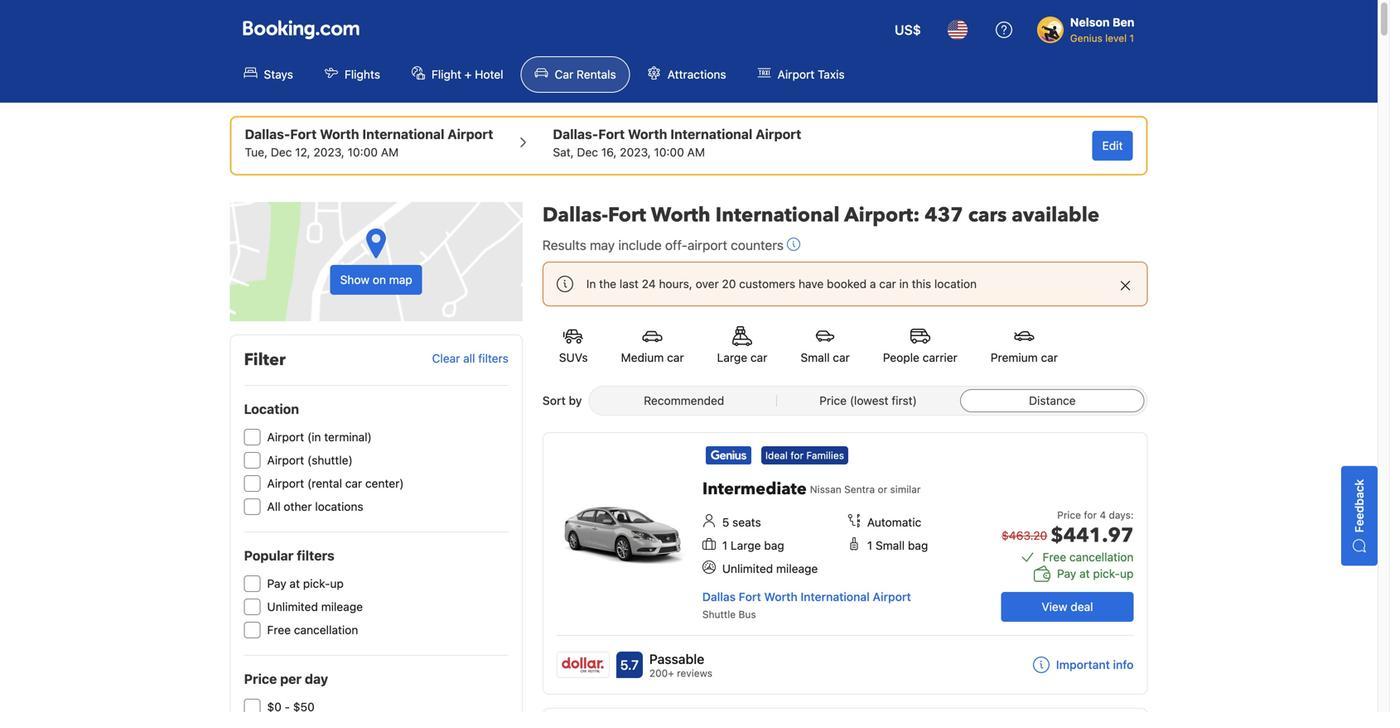 Task type: locate. For each thing, give the bounding box(es) containing it.
small down automatic
[[876, 539, 905, 553]]

0 horizontal spatial free
[[267, 624, 291, 637]]

on
[[373, 273, 386, 287]]

car inside button
[[1042, 351, 1059, 365]]

1 down 5
[[723, 539, 728, 553]]

feedback button
[[1342, 466, 1379, 566]]

1 for 1 large bag
[[723, 539, 728, 553]]

1 horizontal spatial mileage
[[777, 562, 818, 576]]

2023, for dallas-fort worth international airport tue, dec 12, 2023, 10:00 am
[[314, 145, 345, 159]]

worth up drop-off date element
[[628, 126, 668, 142]]

0 vertical spatial price
[[820, 394, 847, 408]]

for right ideal
[[791, 450, 804, 462]]

bag
[[765, 539, 785, 553], [908, 539, 929, 553]]

mileage up dallas fort worth international airport button in the bottom of the page
[[777, 562, 818, 576]]

feedback
[[1353, 480, 1367, 533]]

edit button
[[1093, 131, 1134, 161]]

0 horizontal spatial price
[[244, 672, 277, 688]]

off-
[[666, 237, 688, 253]]

airport left taxis at the right top of page
[[778, 68, 815, 81]]

price for (lowest
[[820, 394, 847, 408]]

0 horizontal spatial for
[[791, 450, 804, 462]]

10:00 inside dallas-fort worth international airport tue, dec 12, 2023, 10:00 am
[[348, 145, 378, 159]]

2 10:00 from the left
[[654, 145, 685, 159]]

hotel
[[475, 68, 504, 81]]

1 horizontal spatial small
[[876, 539, 905, 553]]

dallas-
[[245, 126, 290, 142], [553, 126, 599, 142], [543, 202, 608, 229]]

dec inside "dallas-fort worth international airport sat, dec 16, 2023, 10:00 am"
[[577, 145, 599, 159]]

international inside "dallas-fort worth international airport sat, dec 16, 2023, 10:00 am"
[[671, 126, 753, 142]]

dec
[[271, 145, 292, 159], [577, 145, 599, 159]]

have
[[799, 277, 824, 291]]

worth for dallas-fort worth international airport tue, dec 12, 2023, 10:00 am
[[320, 126, 359, 142]]

1 vertical spatial large
[[731, 539, 761, 553]]

worth for dallas-fort worth international airport sat, dec 16, 2023, 10:00 am
[[628, 126, 668, 142]]

437
[[925, 202, 964, 229]]

cancellation down $441.97
[[1070, 551, 1134, 565]]

free cancellation
[[1043, 551, 1134, 565], [267, 624, 358, 637]]

flights
[[345, 68, 380, 81]]

for left 4
[[1085, 510, 1098, 521]]

up down popular filters
[[330, 577, 344, 591]]

worth inside dallas-fort worth international airport tue, dec 12, 2023, 10:00 am
[[320, 126, 359, 142]]

1 vertical spatial for
[[1085, 510, 1098, 521]]

2023, right 16,
[[620, 145, 651, 159]]

sort by element
[[589, 386, 1148, 416]]

pay down popular
[[267, 577, 287, 591]]

pay at pick-up inside product card group
[[1058, 567, 1134, 581]]

worth inside "dallas fort worth international airport shuttle bus"
[[765, 591, 798, 604]]

airport (in terminal)
[[267, 431, 372, 444]]

view
[[1042, 601, 1068, 614]]

dec left 12,
[[271, 145, 292, 159]]

car left small car
[[751, 351, 768, 365]]

mileage inside product card group
[[777, 562, 818, 576]]

sort
[[543, 394, 566, 408]]

0 vertical spatial free cancellation
[[1043, 551, 1134, 565]]

am inside "dallas-fort worth international airport sat, dec 16, 2023, 10:00 am"
[[688, 145, 705, 159]]

1 horizontal spatial cancellation
[[1070, 551, 1134, 565]]

car for premium car
[[1042, 351, 1059, 365]]

free cancellation inside product card group
[[1043, 551, 1134, 565]]

0 horizontal spatial dec
[[271, 145, 292, 159]]

supplied by rc - dollar image
[[558, 653, 609, 678]]

by
[[569, 394, 582, 408]]

dallas- up the results
[[543, 202, 608, 229]]

car up 'locations'
[[345, 477, 362, 491]]

for
[[791, 450, 804, 462], [1085, 510, 1098, 521]]

fort up the include
[[608, 202, 647, 229]]

dec inside dallas-fort worth international airport tue, dec 12, 2023, 10:00 am
[[271, 145, 292, 159]]

airport inside "dallas-fort worth international airport sat, dec 16, 2023, 10:00 am"
[[756, 126, 802, 142]]

1 horizontal spatial up
[[1121, 567, 1134, 581]]

cancellation up day
[[294, 624, 358, 637]]

suvs button
[[543, 317, 605, 376]]

1 down automatic
[[868, 539, 873, 553]]

1 right level
[[1130, 32, 1135, 44]]

fort up "bus"
[[739, 591, 762, 604]]

1 vertical spatial filters
[[297, 548, 335, 564]]

first)
[[892, 394, 918, 408]]

0 vertical spatial mileage
[[777, 562, 818, 576]]

1 large bag
[[723, 539, 785, 553]]

booked
[[827, 277, 867, 291]]

10:00 down drop-off location element
[[654, 145, 685, 159]]

us$ button
[[885, 10, 932, 50]]

price for per
[[244, 672, 277, 688]]

price per day
[[244, 672, 328, 688]]

fort inside dallas-fort worth international airport tue, dec 12, 2023, 10:00 am
[[290, 126, 317, 142]]

0 horizontal spatial bag
[[765, 539, 785, 553]]

unlimited down 1 large bag
[[723, 562, 774, 576]]

1 bag from the left
[[765, 539, 785, 553]]

price left per
[[244, 672, 277, 688]]

0 horizontal spatial cancellation
[[294, 624, 358, 637]]

rentals
[[577, 68, 617, 81]]

small up price (lowest first)
[[801, 351, 830, 365]]

for for price for 4 days: $463.20 $441.97
[[1085, 510, 1098, 521]]

2023, right 12,
[[314, 145, 345, 159]]

popular filters
[[244, 548, 335, 564]]

results may include off-airport counters
[[543, 237, 784, 253]]

small inside button
[[801, 351, 830, 365]]

filter
[[244, 349, 286, 372]]

$441.97
[[1051, 523, 1134, 550]]

0 vertical spatial free
[[1043, 551, 1067, 565]]

am down pick-up location element
[[381, 145, 399, 159]]

at down popular filters
[[290, 577, 300, 591]]

1 vertical spatial unlimited
[[267, 601, 318, 614]]

fort up 12,
[[290, 126, 317, 142]]

car
[[880, 277, 897, 291], [667, 351, 684, 365], [751, 351, 768, 365], [833, 351, 850, 365], [1042, 351, 1059, 365], [345, 477, 362, 491]]

0 vertical spatial unlimited
[[723, 562, 774, 576]]

1 horizontal spatial bag
[[908, 539, 929, 553]]

free cancellation up day
[[267, 624, 358, 637]]

0 horizontal spatial dallas-fort worth international airport group
[[245, 124, 494, 161]]

unlimited
[[723, 562, 774, 576], [267, 601, 318, 614]]

pay up view deal
[[1058, 567, 1077, 581]]

car right medium
[[667, 351, 684, 365]]

0 vertical spatial filters
[[479, 352, 509, 366]]

car for large car
[[751, 351, 768, 365]]

airport down airport taxis link
[[756, 126, 802, 142]]

2023, inside dallas-fort worth international airport tue, dec 12, 2023, 10:00 am
[[314, 145, 345, 159]]

10:00 inside "dallas-fort worth international airport sat, dec 16, 2023, 10:00 am"
[[654, 145, 685, 159]]

0 vertical spatial large
[[718, 351, 748, 365]]

premium car button
[[975, 317, 1075, 376]]

1 10:00 from the left
[[348, 145, 378, 159]]

1 vertical spatial small
[[876, 539, 905, 553]]

1 vertical spatial mileage
[[321, 601, 363, 614]]

0 horizontal spatial 2023,
[[314, 145, 345, 159]]

1 vertical spatial unlimited mileage
[[267, 601, 363, 614]]

fort inside "dallas-fort worth international airport sat, dec 16, 2023, 10:00 am"
[[599, 126, 625, 142]]

all
[[464, 352, 475, 366]]

0 horizontal spatial mileage
[[321, 601, 363, 614]]

fort for dallas-fort worth international airport sat, dec 16, 2023, 10:00 am
[[599, 126, 625, 142]]

at
[[1080, 567, 1091, 581], [290, 577, 300, 591]]

similar
[[891, 484, 921, 496]]

2 horizontal spatial price
[[1058, 510, 1082, 521]]

am
[[381, 145, 399, 159], [688, 145, 705, 159]]

2 2023, from the left
[[620, 145, 651, 159]]

up down $441.97
[[1121, 567, 1134, 581]]

car for small car
[[833, 351, 850, 365]]

(shuttle)
[[308, 454, 353, 468]]

at inside product card group
[[1080, 567, 1091, 581]]

dallas- up sat,
[[553, 126, 599, 142]]

0 horizontal spatial unlimited
[[267, 601, 318, 614]]

small
[[801, 351, 830, 365], [876, 539, 905, 553]]

bag down intermediate
[[765, 539, 785, 553]]

dec left 16,
[[577, 145, 599, 159]]

airport inside "dallas fort worth international airport shuttle bus"
[[873, 591, 912, 604]]

fort
[[290, 126, 317, 142], [599, 126, 625, 142], [608, 202, 647, 229], [739, 591, 762, 604]]

dallas- inside dallas-fort worth international airport tue, dec 12, 2023, 10:00 am
[[245, 126, 290, 142]]

free up price per day
[[267, 624, 291, 637]]

car inside "button"
[[667, 351, 684, 365]]

airport down +
[[448, 126, 494, 142]]

at up deal
[[1080, 567, 1091, 581]]

1 horizontal spatial at
[[1080, 567, 1091, 581]]

sort by
[[543, 394, 582, 408]]

intermediate
[[703, 478, 807, 501]]

attractions link
[[634, 56, 741, 93]]

car right premium
[[1042, 351, 1059, 365]]

mileage down popular filters
[[321, 601, 363, 614]]

pay at pick-up down popular filters
[[267, 577, 344, 591]]

1 horizontal spatial free cancellation
[[1043, 551, 1134, 565]]

1 horizontal spatial filters
[[479, 352, 509, 366]]

price inside price for 4 days: $463.20 $441.97
[[1058, 510, 1082, 521]]

pay inside product card group
[[1058, 567, 1077, 581]]

airport down airport (in terminal)
[[267, 454, 304, 468]]

unlimited mileage down 1 large bag
[[723, 562, 818, 576]]

skip to main content element
[[0, 0, 1379, 103]]

0 vertical spatial cancellation
[[1070, 551, 1134, 565]]

international down 1 small bag
[[801, 591, 870, 604]]

nelson
[[1071, 15, 1110, 29]]

1 horizontal spatial dallas-fort worth international airport group
[[553, 124, 802, 161]]

for inside price for 4 days: $463.20 $441.97
[[1085, 510, 1098, 521]]

0 horizontal spatial pay
[[267, 577, 287, 591]]

fort inside "dallas fort worth international airport shuttle bus"
[[739, 591, 762, 604]]

1 vertical spatial free cancellation
[[267, 624, 358, 637]]

car up price (lowest first)
[[833, 351, 850, 365]]

dec for dallas-fort worth international airport sat, dec 16, 2023, 10:00 am
[[577, 145, 599, 159]]

dallas-fort worth international airport group down "attractions" link
[[553, 124, 802, 161]]

1 horizontal spatial pay
[[1058, 567, 1077, 581]]

genius
[[1071, 32, 1103, 44]]

1 horizontal spatial pay at pick-up
[[1058, 567, 1134, 581]]

1 horizontal spatial unlimited
[[723, 562, 774, 576]]

search summary element
[[230, 116, 1148, 176]]

large down the seats
[[731, 539, 761, 553]]

price left (lowest
[[820, 394, 847, 408]]

unlimited down popular filters
[[267, 601, 318, 614]]

unlimited mileage down popular filters
[[267, 601, 363, 614]]

drop-off location element
[[553, 124, 802, 144]]

international up counters
[[716, 202, 840, 229]]

1 horizontal spatial free
[[1043, 551, 1067, 565]]

price
[[820, 394, 847, 408], [1058, 510, 1082, 521], [244, 672, 277, 688]]

people carrier
[[883, 351, 958, 365]]

2 bag from the left
[[908, 539, 929, 553]]

0 horizontal spatial at
[[290, 577, 300, 591]]

1 vertical spatial cancellation
[[294, 624, 358, 637]]

worth down 1 large bag
[[765, 591, 798, 604]]

am inside dallas-fort worth international airport tue, dec 12, 2023, 10:00 am
[[381, 145, 399, 159]]

bag for 1 large bag
[[765, 539, 785, 553]]

price up $441.97
[[1058, 510, 1082, 521]]

200+
[[650, 668, 675, 680]]

1 am from the left
[[381, 145, 399, 159]]

worth up pick-up date element
[[320, 126, 359, 142]]

10:00 down pick-up location element
[[348, 145, 378, 159]]

0 vertical spatial for
[[791, 450, 804, 462]]

airport left (in
[[267, 431, 304, 444]]

filters right all
[[479, 352, 509, 366]]

fort up 16,
[[599, 126, 625, 142]]

pay
[[1058, 567, 1077, 581], [267, 577, 287, 591]]

0 vertical spatial unlimited mileage
[[723, 562, 818, 576]]

dallas-fort worth international airport group
[[245, 124, 494, 161], [553, 124, 802, 161]]

free inside product card group
[[1043, 551, 1067, 565]]

filters
[[479, 352, 509, 366], [297, 548, 335, 564]]

counters
[[731, 237, 784, 253]]

flight + hotel
[[432, 68, 504, 81]]

2 am from the left
[[688, 145, 705, 159]]

unlimited inside product card group
[[723, 562, 774, 576]]

pick- down popular filters
[[303, 577, 330, 591]]

0 vertical spatial small
[[801, 351, 830, 365]]

pick-up date element
[[245, 144, 494, 161]]

large up recommended
[[718, 351, 748, 365]]

international
[[363, 126, 445, 142], [671, 126, 753, 142], [716, 202, 840, 229], [801, 591, 870, 604]]

filters right popular
[[297, 548, 335, 564]]

location
[[935, 277, 977, 291]]

0 horizontal spatial 1
[[723, 539, 728, 553]]

worth inside "dallas-fort worth international airport sat, dec 16, 2023, 10:00 am"
[[628, 126, 668, 142]]

1 horizontal spatial for
[[1085, 510, 1098, 521]]

dallas- up tue,
[[245, 126, 290, 142]]

1 horizontal spatial am
[[688, 145, 705, 159]]

international up drop-off date element
[[671, 126, 753, 142]]

pay at pick-up up deal
[[1058, 567, 1134, 581]]

am down drop-off location element
[[688, 145, 705, 159]]

cancellation
[[1070, 551, 1134, 565], [294, 624, 358, 637]]

1 dallas-fort worth international airport group from the left
[[245, 124, 494, 161]]

pick-up location element
[[245, 124, 494, 144]]

car for medium car
[[667, 351, 684, 365]]

2 dec from the left
[[577, 145, 599, 159]]

international up pick-up date element
[[363, 126, 445, 142]]

1 vertical spatial price
[[1058, 510, 1082, 521]]

1 inside nelson ben genius level 1
[[1130, 32, 1135, 44]]

1 horizontal spatial unlimited mileage
[[723, 562, 818, 576]]

bag down automatic
[[908, 539, 929, 553]]

per
[[280, 672, 302, 688]]

2023, inside "dallas-fort worth international airport sat, dec 16, 2023, 10:00 am"
[[620, 145, 651, 159]]

suvs
[[559, 351, 588, 365]]

free cancellation down $441.97
[[1043, 551, 1134, 565]]

0 horizontal spatial 10:00
[[348, 145, 378, 159]]

1 horizontal spatial pick-
[[1094, 567, 1121, 581]]

1 horizontal spatial 10:00
[[654, 145, 685, 159]]

car rentals
[[555, 68, 617, 81]]

2023,
[[314, 145, 345, 159], [620, 145, 651, 159]]

4
[[1100, 510, 1107, 521]]

drop-off date element
[[553, 144, 802, 161]]

international inside "dallas fort worth international airport shuttle bus"
[[801, 591, 870, 604]]

0 horizontal spatial pay at pick-up
[[267, 577, 344, 591]]

1 horizontal spatial 2023,
[[620, 145, 651, 159]]

price inside sort by element
[[820, 394, 847, 408]]

tue,
[[245, 145, 268, 159]]

car right a
[[880, 277, 897, 291]]

0 horizontal spatial small
[[801, 351, 830, 365]]

airport up all
[[267, 477, 304, 491]]

free down price for 4 days: $463.20 $441.97 on the right bottom of the page
[[1043, 551, 1067, 565]]

1 horizontal spatial price
[[820, 394, 847, 408]]

if you choose one, you'll need to make your own way there - but prices can be a lot lower. image
[[787, 238, 801, 251], [787, 238, 801, 251]]

0 horizontal spatial am
[[381, 145, 399, 159]]

2 vertical spatial price
[[244, 672, 277, 688]]

2 horizontal spatial 1
[[1130, 32, 1135, 44]]

1 horizontal spatial 1
[[868, 539, 873, 553]]

10:00
[[348, 145, 378, 159], [654, 145, 685, 159]]

bag for 1 small bag
[[908, 539, 929, 553]]

stays
[[264, 68, 293, 81]]

dallas-fort worth international airport group down flights at the top left of the page
[[245, 124, 494, 161]]

dallas- inside "dallas-fort worth international airport sat, dec 16, 2023, 10:00 am"
[[553, 126, 599, 142]]

worth up 'off-'
[[651, 202, 711, 229]]

pick- down $441.97
[[1094, 567, 1121, 581]]

international for sat,
[[671, 126, 753, 142]]

international inside dallas-fort worth international airport tue, dec 12, 2023, 10:00 am
[[363, 126, 445, 142]]

flight + hotel link
[[398, 56, 518, 93]]

passable
[[650, 652, 705, 668]]

1 2023, from the left
[[314, 145, 345, 159]]

dallas-fort worth international airport tue, dec 12, 2023, 10:00 am
[[245, 126, 494, 159]]

1 horizontal spatial dec
[[577, 145, 599, 159]]

people carrier button
[[867, 317, 975, 376]]

unlimited mileage inside product card group
[[723, 562, 818, 576]]

airport down 1 small bag
[[873, 591, 912, 604]]

1 dec from the left
[[271, 145, 292, 159]]



Task type: vqa. For each thing, say whether or not it's contained in the screenshot.
Dec in Dallas-Fort Worth International Airport Tue, Dec 12, 2023, 10:00 AM
yes



Task type: describe. For each thing, give the bounding box(es) containing it.
clear all filters button
[[432, 352, 509, 366]]

$463.20
[[1002, 529, 1048, 543]]

last
[[620, 277, 639, 291]]

sat,
[[553, 145, 574, 159]]

dallas- for dallas-fort worth international airport: 437 cars available
[[543, 202, 608, 229]]

location
[[244, 402, 299, 417]]

show on map
[[340, 273, 413, 287]]

hours,
[[659, 277, 693, 291]]

important
[[1057, 659, 1111, 672]]

16,
[[602, 145, 617, 159]]

flights link
[[311, 56, 395, 93]]

0 horizontal spatial unlimited mileage
[[267, 601, 363, 614]]

1 for 1 small bag
[[868, 539, 873, 553]]

24
[[642, 277, 656, 291]]

deal
[[1071, 601, 1094, 614]]

international for 437
[[716, 202, 840, 229]]

ideal
[[766, 450, 788, 462]]

10:00 for dallas-fort worth international airport tue, dec 12, 2023, 10:00 am
[[348, 145, 378, 159]]

airport (rental car center)
[[267, 477, 404, 491]]

small car button
[[785, 317, 867, 376]]

fort for dallas-fort worth international airport: 437 cars available
[[608, 202, 647, 229]]

medium
[[621, 351, 664, 365]]

distance
[[1030, 394, 1076, 408]]

clear all filters
[[432, 352, 509, 366]]

airport:
[[845, 202, 920, 229]]

dallas- for dallas-fort worth international airport tue, dec 12, 2023, 10:00 am
[[245, 126, 290, 142]]

view deal button
[[1002, 593, 1134, 623]]

0 horizontal spatial filters
[[297, 548, 335, 564]]

(lowest
[[850, 394, 889, 408]]

pick- inside product card group
[[1094, 567, 1121, 581]]

12,
[[295, 145, 311, 159]]

or
[[878, 484, 888, 496]]

airport taxis
[[778, 68, 845, 81]]

dec for dallas-fort worth international airport tue, dec 12, 2023, 10:00 am
[[271, 145, 292, 159]]

0 horizontal spatial pick-
[[303, 577, 330, 591]]

seats
[[733, 516, 762, 530]]

worth for dallas-fort worth international airport: 437 cars available
[[651, 202, 711, 229]]

the
[[600, 277, 617, 291]]

sentra
[[845, 484, 875, 496]]

price for for
[[1058, 510, 1082, 521]]

worth for dallas fort worth international airport shuttle bus
[[765, 591, 798, 604]]

large inside button
[[718, 351, 748, 365]]

dallas- for dallas-fort worth international airport sat, dec 16, 2023, 10:00 am
[[553, 126, 599, 142]]

terminal)
[[324, 431, 372, 444]]

+
[[465, 68, 472, 81]]

cancellation inside product card group
[[1070, 551, 1134, 565]]

dallas fort worth international airport shuttle bus
[[703, 591, 912, 621]]

show on map button
[[230, 202, 523, 322]]

important info
[[1057, 659, 1134, 672]]

ideal for families
[[766, 450, 845, 462]]

2 dallas-fort worth international airport group from the left
[[553, 124, 802, 161]]

over
[[696, 277, 719, 291]]

show
[[340, 273, 370, 287]]

5.7 element
[[617, 652, 643, 679]]

premium car
[[991, 351, 1059, 365]]

taxis
[[818, 68, 845, 81]]

all other locations
[[267, 500, 364, 514]]

shuttle
[[703, 609, 736, 621]]

international for shuttle
[[801, 591, 870, 604]]

people
[[883, 351, 920, 365]]

dallas-fort worth international airport: 437 cars available
[[543, 202, 1100, 229]]

view deal
[[1042, 601, 1094, 614]]

for for ideal for families
[[791, 450, 804, 462]]

medium car
[[621, 351, 684, 365]]

level
[[1106, 32, 1128, 44]]

dallas fort worth international airport button
[[703, 591, 912, 604]]

5
[[723, 516, 730, 530]]

info
[[1114, 659, 1134, 672]]

airport inside skip to main content element
[[778, 68, 815, 81]]

all
[[267, 500, 281, 514]]

airport (shuttle)
[[267, 454, 353, 468]]

5 seats
[[723, 516, 762, 530]]

2023, for dallas-fort worth international airport sat, dec 16, 2023, 10:00 am
[[620, 145, 651, 159]]

customer rating 5.7 passable element
[[650, 650, 713, 670]]

premium
[[991, 351, 1038, 365]]

1 vertical spatial free
[[267, 624, 291, 637]]

large inside product card group
[[731, 539, 761, 553]]

passable 200+ reviews
[[650, 652, 713, 680]]

locations
[[315, 500, 364, 514]]

large car button
[[701, 317, 785, 376]]

small car
[[801, 351, 850, 365]]

filters inside button
[[479, 352, 509, 366]]

results
[[543, 237, 587, 253]]

fort for dallas-fort worth international airport tue, dec 12, 2023, 10:00 am
[[290, 126, 317, 142]]

airport
[[688, 237, 728, 253]]

may
[[590, 237, 615, 253]]

car rentals link
[[521, 56, 631, 93]]

am for dallas-fort worth international airport tue, dec 12, 2023, 10:00 am
[[381, 145, 399, 159]]

0 horizontal spatial up
[[330, 577, 344, 591]]

up inside product card group
[[1121, 567, 1134, 581]]

days:
[[1110, 510, 1134, 521]]

clear
[[432, 352, 460, 366]]

popular
[[244, 548, 294, 564]]

flight
[[432, 68, 462, 81]]

carrier
[[923, 351, 958, 365]]

small inside product card group
[[876, 539, 905, 553]]

international for tue,
[[363, 126, 445, 142]]

attractions
[[668, 68, 727, 81]]

large car
[[718, 351, 768, 365]]

available
[[1012, 202, 1100, 229]]

1 small bag
[[868, 539, 929, 553]]

car
[[555, 68, 574, 81]]

nissan
[[810, 484, 842, 496]]

product card group
[[543, 433, 1154, 695]]

center)
[[365, 477, 404, 491]]

airport taxis link
[[744, 56, 859, 93]]

this
[[912, 277, 932, 291]]

5.7
[[621, 658, 639, 674]]

medium car button
[[605, 317, 701, 376]]

am for dallas-fort worth international airport sat, dec 16, 2023, 10:00 am
[[688, 145, 705, 159]]

important info button
[[1034, 657, 1134, 674]]

0 horizontal spatial free cancellation
[[267, 624, 358, 637]]

10:00 for dallas-fort worth international airport sat, dec 16, 2023, 10:00 am
[[654, 145, 685, 159]]

in
[[587, 277, 596, 291]]

families
[[807, 450, 845, 462]]

dallas
[[703, 591, 736, 604]]

airport inside dallas-fort worth international airport tue, dec 12, 2023, 10:00 am
[[448, 126, 494, 142]]

fort for dallas fort worth international airport shuttle bus
[[739, 591, 762, 604]]



